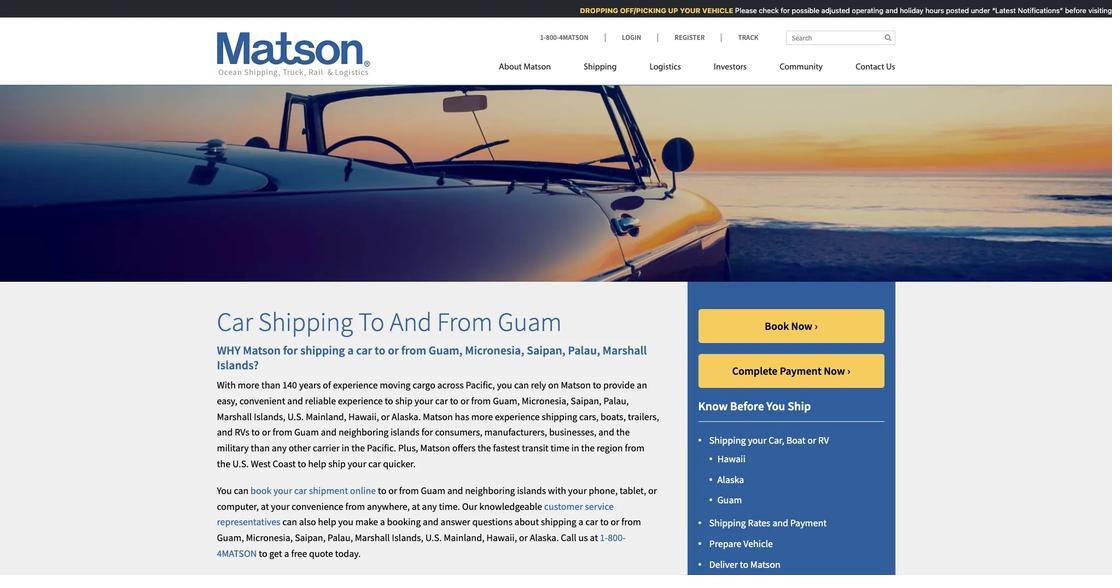 Task type: vqa. For each thing, say whether or not it's contained in the screenshot.
The Warehousing And Distribution link
no



Task type: locate. For each thing, give the bounding box(es) containing it.
hawaii
[[718, 453, 746, 465]]

from inside why matson for shipping a car to or from guam, micronesia, saipan, palau, marshall islands?
[[402, 343, 426, 358]]

booking
[[387, 516, 421, 528]]

operating
[[848, 6, 879, 15]]

about
[[499, 63, 522, 72]]

than up convenient
[[262, 379, 281, 391]]

dropping
[[576, 6, 614, 15]]

other
[[289, 442, 311, 454]]

hawaii link
[[718, 453, 746, 465]]

1 in from the left
[[342, 442, 350, 454]]

ship
[[395, 395, 413, 407], [328, 458, 346, 470]]

0 vertical spatial you
[[497, 379, 512, 391]]

possible
[[788, 6, 815, 15]]

blue matson logo with ocean, shipping, truck, rail and logistics written beneath it. image
[[217, 32, 370, 77]]

customer service representatives link
[[217, 500, 614, 528]]

you left make
[[338, 516, 354, 528]]

to down service
[[600, 516, 609, 528]]

car shipped by matson to hawaii at beach during sunset. image
[[0, 68, 1113, 282]]

islands
[[391, 426, 420, 439], [517, 484, 546, 497]]

on
[[548, 379, 559, 391]]

alaska link
[[718, 473, 745, 486]]

marshall down easy,
[[217, 410, 252, 423]]

has
[[455, 410, 470, 423]]

micronesia, up "pacific,"
[[465, 343, 525, 358]]

0 horizontal spatial for
[[283, 343, 298, 358]]

1 horizontal spatial more
[[472, 410, 493, 423]]

knowledgeable
[[480, 500, 542, 513]]

micronesia,
[[465, 343, 525, 358], [522, 395, 569, 407], [246, 532, 293, 544]]

and inside know before you ship section
[[773, 517, 789, 529]]

marshall down make
[[355, 532, 390, 544]]

saipan, inside can also help you make a booking and answer questions about shipping a car to or from guam, micronesia, saipan, palau, marshall islands, u.s. mainland, hawaii, or alaska. call us at
[[295, 532, 326, 544]]

0 vertical spatial shipping
[[300, 343, 345, 358]]

alaska. down about
[[530, 532, 559, 544]]

1 vertical spatial ship
[[328, 458, 346, 470]]

1 vertical spatial shipping
[[542, 410, 578, 423]]

holiday
[[896, 6, 919, 15]]

palau,
[[568, 343, 600, 358], [604, 395, 629, 407], [328, 532, 353, 544]]

your
[[676, 6, 696, 15]]

car,
[[769, 434, 785, 447]]

to right deliver
[[740, 558, 749, 571]]

register
[[675, 33, 705, 42]]

shipping
[[584, 63, 617, 72], [258, 305, 353, 338], [710, 434, 746, 447], [710, 517, 746, 529]]

1-
[[540, 33, 546, 42], [600, 532, 608, 544]]

search image
[[885, 34, 892, 41]]

shipping
[[300, 343, 345, 358], [542, 410, 578, 423], [541, 516, 577, 528]]

micronesia, inside can also help you make a booking and answer questions about shipping a car to or from guam, micronesia, saipan, palau, marshall islands, u.s. mainland, hawaii, or alaska. call us at
[[246, 532, 293, 544]]

mainland, inside with more than 140 years of experience moving cargo across pacific, you can rely on matson to provide an easy, convenient and reliable experience to ship your car to or from guam, micronesia, saipan, palau, marshall islands, u.s. mainland, hawaii, or alaska. matson has more experience shipping cars, boats, trailers, and rvs to or from guam and neighboring islands for consumers, manufacturers, businesses, and the military than any other carrier in the pacific. plus, matson offers the fastest transit time in the region from the u.s. west coast to help ship your car quicker.
[[306, 410, 347, 423]]

shipping for shipping
[[584, 63, 617, 72]]

neighboring up the our
[[465, 484, 515, 497]]

from
[[402, 343, 426, 358], [471, 395, 491, 407], [273, 426, 292, 439], [625, 442, 645, 454], [399, 484, 419, 497], [345, 500, 365, 513], [622, 516, 641, 528]]

matson down vehicle
[[751, 558, 781, 571]]

guam inside to or from guam and neighboring islands with your phone, tablet, or computer, at your convenience from anywhere, at any time. our knowledgeable
[[421, 484, 446, 497]]

to down moving
[[385, 395, 393, 407]]

and down to or from guam and neighboring islands with your phone, tablet, or computer, at your convenience from anywhere, at any time. our knowledgeable
[[423, 516, 439, 528]]

mainland, down reliable
[[306, 410, 347, 423]]

in right carrier
[[342, 442, 350, 454]]

1- inside 1-800- 4matson
[[600, 532, 608, 544]]

1 horizontal spatial islands
[[517, 484, 546, 497]]

guam, down "pacific,"
[[493, 395, 520, 407]]

800- inside 1-800- 4matson
[[608, 532, 626, 544]]

marshall inside with more than 140 years of experience moving cargo across pacific, you can rely on matson to provide an easy, convenient and reliable experience to ship your car to or from guam, micronesia, saipan, palau, marshall islands, u.s. mainland, hawaii, or alaska. matson has more experience shipping cars, boats, trailers, and rvs to or from guam and neighboring islands for consumers, manufacturers, businesses, and the military than any other carrier in the pacific. plus, matson offers the fastest transit time in the region from the u.s. west coast to help ship your car quicker.
[[217, 410, 252, 423]]

or
[[388, 343, 399, 358], [461, 395, 469, 407], [381, 410, 390, 423], [262, 426, 271, 439], [808, 434, 817, 447], [389, 484, 397, 497], [649, 484, 657, 497], [611, 516, 620, 528], [519, 532, 528, 544]]

you left ship
[[767, 398, 786, 414]]

2 vertical spatial saipan,
[[295, 532, 326, 544]]

0 horizontal spatial mainland,
[[306, 410, 347, 423]]

shipping link
[[568, 57, 633, 80]]

0 horizontal spatial 1-
[[540, 33, 546, 42]]

0 vertical spatial 800-
[[546, 33, 559, 42]]

check
[[755, 6, 775, 15]]

neighboring up pacific.
[[339, 426, 389, 439]]

2 vertical spatial u.s.
[[426, 532, 442, 544]]

at right us
[[590, 532, 598, 544]]

1 horizontal spatial mainland,
[[444, 532, 485, 544]]

trailers,
[[628, 410, 659, 423]]

the right offers
[[478, 442, 491, 454]]

1 vertical spatial 4matson
[[217, 547, 257, 560]]

0 horizontal spatial palau,
[[328, 532, 353, 544]]

0 vertical spatial alaska.
[[392, 410, 421, 423]]

u.s. up 'other'
[[288, 410, 304, 423]]

0 vertical spatial experience
[[333, 379, 378, 391]]

shipping inside "top menu" navigation
[[584, 63, 617, 72]]

800- right us
[[608, 532, 626, 544]]

any
[[272, 442, 287, 454], [422, 500, 437, 513]]

visiting
[[1084, 6, 1108, 15]]

plus,
[[398, 442, 418, 454]]

saipan, up 'to get a free quote today.'
[[295, 532, 326, 544]]

palau, inside with more than 140 years of experience moving cargo across pacific, you can rely on matson to provide an easy, convenient and reliable experience to ship your car to or from guam, micronesia, saipan, palau, marshall islands, u.s. mainland, hawaii, or alaska. matson has more experience shipping cars, boats, trailers, and rvs to or from guam and neighboring islands for consumers, manufacturers, businesses, and the military than any other carrier in the pacific. plus, matson offers the fastest transit time in the region from the u.s. west coast to help ship your car quicker.
[[604, 395, 629, 407]]

car
[[217, 305, 253, 338]]

1 vertical spatial you
[[338, 516, 354, 528]]

0 vertical spatial more
[[238, 379, 260, 391]]

0 vertical spatial islands,
[[254, 410, 286, 423]]

your down you can book your car shipment online
[[271, 500, 290, 513]]

us
[[579, 532, 588, 544]]

time.
[[439, 500, 460, 513]]

0 horizontal spatial can
[[234, 484, 249, 497]]

1 vertical spatial you
[[217, 484, 232, 497]]

than up west
[[251, 442, 270, 454]]

you can book your car shipment online
[[217, 484, 376, 497]]

any inside to or from guam and neighboring islands with your phone, tablet, or computer, at your convenience from anywhere, at any time. our knowledgeable
[[422, 500, 437, 513]]

0 horizontal spatial 4matson
[[217, 547, 257, 560]]

help down carrier
[[308, 458, 327, 470]]

0 vertical spatial 4matson
[[559, 33, 589, 42]]

800-
[[546, 33, 559, 42], [608, 532, 626, 544]]

1 vertical spatial palau,
[[604, 395, 629, 407]]

0 vertical spatial for
[[776, 6, 786, 15]]

or up has
[[461, 395, 469, 407]]

shipping up businesses,
[[542, 410, 578, 423]]

businesses,
[[549, 426, 597, 439]]

guam link
[[718, 494, 742, 507]]

0 vertical spatial help
[[308, 458, 327, 470]]

0 horizontal spatial islands
[[391, 426, 420, 439]]

4matson inside 1-800- 4matson
[[217, 547, 257, 560]]

palau, inside why matson for shipping a car to or from guam, micronesia, saipan, palau, marshall islands?
[[568, 343, 600, 358]]

from inside can also help you make a booking and answer questions about shipping a car to or from guam, micronesia, saipan, palau, marshall islands, u.s. mainland, hawaii, or alaska. call us at
[[622, 516, 641, 528]]

a down car shipping to and from guam
[[348, 343, 354, 358]]

shipping inside why matson for shipping a car to or from guam, micronesia, saipan, palau, marshall islands?
[[300, 343, 345, 358]]

2 horizontal spatial guam,
[[493, 395, 520, 407]]

your
[[415, 395, 433, 407], [748, 434, 767, 447], [348, 458, 366, 470], [274, 484, 292, 497], [568, 484, 587, 497], [271, 500, 290, 513]]

1 horizontal spatial saipan,
[[527, 343, 566, 358]]

time
[[551, 442, 570, 454]]

4matson for 1-800- 4matson
[[217, 547, 257, 560]]

2 horizontal spatial u.s.
[[426, 532, 442, 544]]

top menu navigation
[[499, 57, 896, 80]]

car
[[356, 343, 372, 358], [435, 395, 448, 407], [368, 458, 381, 470], [294, 484, 307, 497], [586, 516, 599, 528]]

saipan, up 'on'
[[527, 343, 566, 358]]

1 vertical spatial micronesia,
[[522, 395, 569, 407]]

micronesia, inside why matson for shipping a car to or from guam, micronesia, saipan, palau, marshall islands?
[[465, 343, 525, 358]]

1 vertical spatial hawaii,
[[487, 532, 517, 544]]

2 vertical spatial can
[[283, 516, 297, 528]]

1 horizontal spatial 800-
[[608, 532, 626, 544]]

2 horizontal spatial saipan,
[[571, 395, 602, 407]]

800- up about matson link
[[546, 33, 559, 42]]

from down and
[[402, 343, 426, 358]]

1 horizontal spatial marshall
[[355, 532, 390, 544]]

0 vertical spatial now ›
[[792, 319, 818, 333]]

0 horizontal spatial now ›
[[792, 319, 818, 333]]

0 horizontal spatial ship
[[328, 458, 346, 470]]

0 horizontal spatial islands,
[[254, 410, 286, 423]]

matson right about
[[524, 63, 551, 72]]

islands,
[[254, 410, 286, 423], [392, 532, 424, 544]]

1 horizontal spatial u.s.
[[288, 410, 304, 423]]

the
[[617, 426, 630, 439], [352, 442, 365, 454], [478, 442, 491, 454], [581, 442, 595, 454], [217, 458, 231, 470]]

1 vertical spatial for
[[283, 343, 298, 358]]

0 horizontal spatial more
[[238, 379, 260, 391]]

consumers,
[[435, 426, 483, 439]]

mainland,
[[306, 410, 347, 423], [444, 532, 485, 544]]

2 vertical spatial guam,
[[217, 532, 244, 544]]

shipping up the of
[[300, 343, 345, 358]]

can
[[514, 379, 529, 391], [234, 484, 249, 497], [283, 516, 297, 528]]

alaska. inside with more than 140 years of experience moving cargo across pacific, you can rely on matson to provide an easy, convenient and reliable experience to ship your car to or from guam, micronesia, saipan, palau, marshall islands, u.s. mainland, hawaii, or alaska. matson has more experience shipping cars, boats, trailers, and rvs to or from guam and neighboring islands for consumers, manufacturers, businesses, and the military than any other carrier in the pacific. plus, matson offers the fastest transit time in the region from the u.s. west coast to help ship your car quicker.
[[392, 410, 421, 423]]

you
[[497, 379, 512, 391], [338, 516, 354, 528]]

to get a free quote today.
[[257, 547, 361, 560]]

hawaii, up pacific.
[[349, 410, 379, 423]]

guam,
[[429, 343, 463, 358], [493, 395, 520, 407], [217, 532, 244, 544]]

u.s. down answer
[[426, 532, 442, 544]]

1 vertical spatial mainland,
[[444, 532, 485, 544]]

hawaii,
[[349, 410, 379, 423], [487, 532, 517, 544]]

to up anywhere,
[[378, 484, 387, 497]]

1 vertical spatial now ›
[[824, 364, 851, 377]]

experience up manufacturers,
[[495, 410, 540, 423]]

mainland, down answer
[[444, 532, 485, 544]]

1 horizontal spatial 4matson
[[559, 33, 589, 42]]

can inside with more than 140 years of experience moving cargo across pacific, you can rely on matson to provide an easy, convenient and reliable experience to ship your car to or from guam, micronesia, saipan, palau, marshall islands, u.s. mainland, hawaii, or alaska. matson has more experience shipping cars, boats, trailers, and rvs to or from guam and neighboring islands for consumers, manufacturers, businesses, and the military than any other carrier in the pacific. plus, matson offers the fastest transit time in the region from the u.s. west coast to help ship your car quicker.
[[514, 379, 529, 391]]

you right "pacific,"
[[497, 379, 512, 391]]

0 horizontal spatial 800-
[[546, 33, 559, 42]]

can up computer, at the left of the page
[[234, 484, 249, 497]]

islands?
[[217, 357, 259, 373]]

0 vertical spatial 1-
[[540, 33, 546, 42]]

1 horizontal spatial islands,
[[392, 532, 424, 544]]

islands left with
[[517, 484, 546, 497]]

u.s. down military on the bottom of the page
[[233, 458, 249, 470]]

easy,
[[217, 395, 238, 407]]

0 horizontal spatial any
[[272, 442, 287, 454]]

matson inside know before you ship section
[[751, 558, 781, 571]]

saipan, up "cars,"
[[571, 395, 602, 407]]

1 horizontal spatial guam,
[[429, 343, 463, 358]]

0 vertical spatial islands
[[391, 426, 420, 439]]

1 vertical spatial any
[[422, 500, 437, 513]]

posted
[[942, 6, 965, 15]]

a inside why matson for shipping a car to or from guam, micronesia, saipan, palau, marshall islands?
[[348, 343, 354, 358]]

your inside know before you ship section
[[748, 434, 767, 447]]

0 vertical spatial marshall
[[603, 343, 647, 358]]

payment up ship
[[780, 364, 822, 377]]

to down across
[[450, 395, 459, 407]]

2 vertical spatial marshall
[[355, 532, 390, 544]]

1 vertical spatial islands
[[517, 484, 546, 497]]

more up convenient
[[238, 379, 260, 391]]

marshall inside can also help you make a booking and answer questions about shipping a car to or from guam, micronesia, saipan, palau, marshall islands, u.s. mainland, hawaii, or alaska. call us at
[[355, 532, 390, 544]]

to inside to or from guam and neighboring islands with your phone, tablet, or computer, at your convenience from anywhere, at any time. our knowledgeable
[[378, 484, 387, 497]]

to
[[375, 343, 386, 358], [593, 379, 602, 391], [385, 395, 393, 407], [450, 395, 459, 407], [252, 426, 260, 439], [298, 458, 306, 470], [378, 484, 387, 497], [600, 516, 609, 528], [259, 547, 267, 560], [740, 558, 749, 571]]

at up booking
[[412, 500, 420, 513]]

1- up about matson link
[[540, 33, 546, 42]]

islands up plus,
[[391, 426, 420, 439]]

guam, down representatives
[[217, 532, 244, 544]]

also
[[299, 516, 316, 528]]

more right has
[[472, 410, 493, 423]]

2 horizontal spatial can
[[514, 379, 529, 391]]

4matson
[[559, 33, 589, 42], [217, 547, 257, 560]]

payment
[[780, 364, 822, 377], [791, 517, 827, 529]]

0 vertical spatial any
[[272, 442, 287, 454]]

complete payment now ›
[[733, 364, 851, 377]]

1 horizontal spatial any
[[422, 500, 437, 513]]

at
[[261, 500, 269, 513], [412, 500, 420, 513], [590, 532, 598, 544]]

1 horizontal spatial for
[[422, 426, 433, 439]]

the down military on the bottom of the page
[[217, 458, 231, 470]]

1 vertical spatial guam,
[[493, 395, 520, 407]]

micronesia, inside with more than 140 years of experience moving cargo across pacific, you can rely on matson to provide an easy, convenient and reliable experience to ship your car to or from guam, micronesia, saipan, palau, marshall islands, u.s. mainland, hawaii, or alaska. matson has more experience shipping cars, boats, trailers, and rvs to or from guam and neighboring islands for consumers, manufacturers, businesses, and the military than any other carrier in the pacific. plus, matson offers the fastest transit time in the region from the u.s. west coast to help ship your car quicker.
[[522, 395, 569, 407]]

from down online
[[345, 500, 365, 513]]

today.
[[335, 547, 361, 560]]

rates
[[748, 517, 771, 529]]

car down to
[[356, 343, 372, 358]]

from up customer service representatives
[[399, 484, 419, 497]]

marshall inside why matson for shipping a car to or from guam, micronesia, saipan, palau, marshall islands?
[[603, 343, 647, 358]]

0 vertical spatial guam,
[[429, 343, 463, 358]]

2 vertical spatial shipping
[[541, 516, 577, 528]]

you inside with more than 140 years of experience moving cargo across pacific, you can rely on matson to provide an easy, convenient and reliable experience to ship your car to or from guam, micronesia, saipan, palau, marshall islands, u.s. mainland, hawaii, or alaska. matson has more experience shipping cars, boats, trailers, and rvs to or from guam and neighboring islands for consumers, manufacturers, businesses, and the military than any other carrier in the pacific. plus, matson offers the fastest transit time in the region from the u.s. west coast to help ship your car quicker.
[[497, 379, 512, 391]]

any up coast
[[272, 442, 287, 454]]

1 horizontal spatial neighboring
[[465, 484, 515, 497]]

neighboring inside with more than 140 years of experience moving cargo across pacific, you can rely on matson to provide an easy, convenient and reliable experience to ship your car to or from guam, micronesia, saipan, palau, marshall islands, u.s. mainland, hawaii, or alaska. matson has more experience shipping cars, boats, trailers, and rvs to or from guam and neighboring islands for consumers, manufacturers, businesses, and the military than any other carrier in the pacific. plus, matson offers the fastest transit time in the region from the u.s. west coast to help ship your car quicker.
[[339, 426, 389, 439]]

140
[[283, 379, 297, 391]]

with
[[217, 379, 236, 391]]

2 horizontal spatial marshall
[[603, 343, 647, 358]]

1- right us
[[600, 532, 608, 544]]

and down 140
[[287, 395, 303, 407]]

help
[[308, 458, 327, 470], [318, 516, 336, 528]]

phone,
[[589, 484, 618, 497]]

0 horizontal spatial you
[[217, 484, 232, 497]]

0 vertical spatial you
[[767, 398, 786, 414]]

micronesia, up 'get' on the left bottom
[[246, 532, 293, 544]]

shipping down customer
[[541, 516, 577, 528]]

1 horizontal spatial palau,
[[568, 343, 600, 358]]

shipping rates and payment
[[710, 517, 827, 529]]

representatives
[[217, 516, 281, 528]]

for left consumers,
[[422, 426, 433, 439]]

complete payment now › link
[[699, 354, 885, 388]]

before
[[1061, 6, 1082, 15]]

1 vertical spatial saipan,
[[571, 395, 602, 407]]

1 horizontal spatial alaska.
[[530, 532, 559, 544]]

anywhere,
[[367, 500, 410, 513]]

2 vertical spatial micronesia,
[[246, 532, 293, 544]]

1 vertical spatial than
[[251, 442, 270, 454]]

0 vertical spatial palau,
[[568, 343, 600, 358]]

1 vertical spatial more
[[472, 410, 493, 423]]

1 horizontal spatial can
[[283, 516, 297, 528]]

0 vertical spatial ship
[[395, 395, 413, 407]]

0 vertical spatial can
[[514, 379, 529, 391]]

or inside why matson for shipping a car to or from guam, micronesia, saipan, palau, marshall islands?
[[388, 343, 399, 358]]

help down the convenience
[[318, 516, 336, 528]]

your up online
[[348, 458, 366, 470]]

and right rates
[[773, 517, 789, 529]]

guam, down "from"
[[429, 343, 463, 358]]

from down tablet,
[[622, 516, 641, 528]]

car down across
[[435, 395, 448, 407]]

investors link
[[698, 57, 764, 80]]

marshall up provide
[[603, 343, 647, 358]]

4matson down dropping
[[559, 33, 589, 42]]

at down book
[[261, 500, 269, 513]]

0 horizontal spatial guam,
[[217, 532, 244, 544]]

quicker.
[[383, 458, 416, 470]]

car up the convenience
[[294, 484, 307, 497]]

in right the time
[[572, 442, 579, 454]]

1 horizontal spatial hawaii,
[[487, 532, 517, 544]]

1 vertical spatial help
[[318, 516, 336, 528]]

1 horizontal spatial you
[[767, 398, 786, 414]]

None search field
[[786, 31, 896, 45]]

1 horizontal spatial ship
[[395, 395, 413, 407]]

1 vertical spatial can
[[234, 484, 249, 497]]

2 horizontal spatial palau,
[[604, 395, 629, 407]]

computer,
[[217, 500, 259, 513]]

help inside can also help you make a booking and answer questions about shipping a car to or from guam, micronesia, saipan, palau, marshall islands, u.s. mainland, hawaii, or alaska. call us at
[[318, 516, 336, 528]]

1 vertical spatial 800-
[[608, 532, 626, 544]]

"latest
[[988, 6, 1012, 15]]

the down boats,
[[617, 426, 630, 439]]

your left car,
[[748, 434, 767, 447]]

the down businesses,
[[581, 442, 595, 454]]

2 horizontal spatial at
[[590, 532, 598, 544]]

matson inside why matson for shipping a car to or from guam, micronesia, saipan, palau, marshall islands?
[[243, 343, 281, 358]]

experience right the of
[[333, 379, 378, 391]]

ship down carrier
[[328, 458, 346, 470]]

1 vertical spatial u.s.
[[233, 458, 249, 470]]

0 vertical spatial micronesia,
[[465, 343, 525, 358]]

islands, inside with more than 140 years of experience moving cargo across pacific, you can rely on matson to provide an easy, convenient and reliable experience to ship your car to or from guam, micronesia, saipan, palau, marshall islands, u.s. mainland, hawaii, or alaska. matson has more experience shipping cars, boats, trailers, and rvs to or from guam and neighboring islands for consumers, manufacturers, businesses, and the military than any other carrier in the pacific. plus, matson offers the fastest transit time in the region from the u.s. west coast to help ship your car quicker.
[[254, 410, 286, 423]]

and up time.
[[448, 484, 463, 497]]

micronesia, down rely
[[522, 395, 569, 407]]

0 horizontal spatial hawaii,
[[349, 410, 379, 423]]

hawaii, inside with more than 140 years of experience moving cargo across pacific, you can rely on matson to provide an easy, convenient and reliable experience to ship your car to or from guam, micronesia, saipan, palau, marshall islands, u.s. mainland, hawaii, or alaska. matson has more experience shipping cars, boats, trailers, and rvs to or from guam and neighboring islands for consumers, manufacturers, businesses, and the military than any other carrier in the pacific. plus, matson offers the fastest transit time in the region from the u.s. west coast to help ship your car quicker.
[[349, 410, 379, 423]]

the left pacific.
[[352, 442, 365, 454]]

can left also
[[283, 516, 297, 528]]

1 vertical spatial marshall
[[217, 410, 252, 423]]

experience down moving
[[338, 395, 383, 407]]



Task type: describe. For each thing, give the bounding box(es) containing it.
call
[[561, 532, 577, 544]]

vehicle
[[698, 6, 729, 15]]

get
[[269, 547, 282, 560]]

u
[[1110, 6, 1113, 15]]

cars,
[[580, 410, 599, 423]]

deliver to matson link
[[710, 558, 781, 571]]

about matson link
[[499, 57, 568, 80]]

answer
[[441, 516, 471, 528]]

or down about
[[519, 532, 528, 544]]

track link
[[722, 33, 759, 42]]

our
[[462, 500, 478, 513]]

or right rvs
[[262, 426, 271, 439]]

mainland, inside can also help you make a booking and answer questions about shipping a car to or from guam, micronesia, saipan, palau, marshall islands, u.s. mainland, hawaii, or alaska. call us at
[[444, 532, 485, 544]]

logistics
[[650, 63, 681, 72]]

under
[[967, 6, 986, 15]]

from right region
[[625, 442, 645, 454]]

guam inside with more than 140 years of experience moving cargo across pacific, you can rely on matson to provide an easy, convenient and reliable experience to ship your car to or from guam, micronesia, saipan, palau, marshall islands, u.s. mainland, hawaii, or alaska. matson has more experience shipping cars, boats, trailers, and rvs to or from guam and neighboring islands for consumers, manufacturers, businesses, and the military than any other carrier in the pacific. plus, matson offers the fastest transit time in the region from the u.s. west coast to help ship your car quicker.
[[294, 426, 319, 439]]

help inside with more than 140 years of experience moving cargo across pacific, you can rely on matson to provide an easy, convenient and reliable experience to ship your car to or from guam, micronesia, saipan, palau, marshall islands, u.s. mainland, hawaii, or alaska. matson has more experience shipping cars, boats, trailers, and rvs to or from guam and neighboring islands for consumers, manufacturers, businesses, and the military than any other carrier in the pacific. plus, matson offers the fastest transit time in the region from the u.s. west coast to help ship your car quicker.
[[308, 458, 327, 470]]

notifications"
[[1014, 6, 1059, 15]]

islands inside to or from guam and neighboring islands with your phone, tablet, or computer, at your convenience from anywhere, at any time. our knowledgeable
[[517, 484, 546, 497]]

book
[[251, 484, 272, 497]]

from up 'other'
[[273, 426, 292, 439]]

islands inside with more than 140 years of experience moving cargo across pacific, you can rely on matson to provide an easy, convenient and reliable experience to ship your car to or from guam, micronesia, saipan, palau, marshall islands, u.s. mainland, hawaii, or alaska. matson has more experience shipping cars, boats, trailers, and rvs to or from guam and neighboring islands for consumers, manufacturers, businesses, and the military than any other carrier in the pacific. plus, matson offers the fastest transit time in the region from the u.s. west coast to help ship your car quicker.
[[391, 426, 420, 439]]

1 vertical spatial experience
[[338, 395, 383, 407]]

saipan, inside with more than 140 years of experience moving cargo across pacific, you can rely on matson to provide an easy, convenient and reliable experience to ship your car to or from guam, micronesia, saipan, palau, marshall islands, u.s. mainland, hawaii, or alaska. matson has more experience shipping cars, boats, trailers, and rvs to or from guam and neighboring islands for consumers, manufacturers, businesses, and the military than any other carrier in the pacific. plus, matson offers the fastest transit time in the region from the u.s. west coast to help ship your car quicker.
[[571, 395, 602, 407]]

800- for 1-800-4matson
[[546, 33, 559, 42]]

contact
[[856, 63, 885, 72]]

customer service representatives
[[217, 500, 614, 528]]

customer
[[544, 500, 583, 513]]

or inside section
[[808, 434, 817, 447]]

for inside with more than 140 years of experience moving cargo across pacific, you can rely on matson to provide an easy, convenient and reliable experience to ship your car to or from guam, micronesia, saipan, palau, marshall islands, u.s. mainland, hawaii, or alaska. matson has more experience shipping cars, boats, trailers, and rvs to or from guam and neighboring islands for consumers, manufacturers, businesses, and the military than any other carrier in the pacific. plus, matson offers the fastest transit time in the region from the u.s. west coast to help ship your car quicker.
[[422, 426, 433, 439]]

complete
[[733, 364, 778, 377]]

reliable
[[305, 395, 336, 407]]

quote
[[309, 547, 333, 560]]

your down cargo
[[415, 395, 433, 407]]

matson inside "top menu" navigation
[[524, 63, 551, 72]]

hours
[[921, 6, 940, 15]]

your right book
[[274, 484, 292, 497]]

0 vertical spatial payment
[[780, 364, 822, 377]]

you inside can also help you make a booking and answer questions about shipping a car to or from guam, micronesia, saipan, palau, marshall islands, u.s. mainland, hawaii, or alaska. call us at
[[338, 516, 354, 528]]

or right tablet,
[[649, 484, 657, 497]]

matson left has
[[423, 410, 453, 423]]

book now › link
[[699, 309, 885, 343]]

1- for 1-800-4matson
[[540, 33, 546, 42]]

from down "pacific,"
[[471, 395, 491, 407]]

or down service
[[611, 516, 620, 528]]

make
[[356, 516, 378, 528]]

register link
[[658, 33, 722, 42]]

to inside why matson for shipping a car to or from guam, micronesia, saipan, palau, marshall islands?
[[375, 343, 386, 358]]

transit
[[522, 442, 549, 454]]

shipment
[[309, 484, 348, 497]]

palau, inside can also help you make a booking and answer questions about shipping a car to or from guam, micronesia, saipan, palau, marshall islands, u.s. mainland, hawaii, or alaska. call us at
[[328, 532, 353, 544]]

guam, inside can also help you make a booking and answer questions about shipping a car to or from guam, micronesia, saipan, palau, marshall islands, u.s. mainland, hawaii, or alaska. call us at
[[217, 532, 244, 544]]

prepare vehicle
[[710, 537, 773, 550]]

pacific,
[[466, 379, 495, 391]]

can also help you make a booking and answer questions about shipping a car to or from guam, micronesia, saipan, palau, marshall islands, u.s. mainland, hawaii, or alaska. call us at
[[217, 516, 641, 544]]

matson right 'on'
[[561, 379, 591, 391]]

0 horizontal spatial u.s.
[[233, 458, 249, 470]]

at inside can also help you make a booking and answer questions about shipping a car to or from guam, micronesia, saipan, palau, marshall islands, u.s. mainland, hawaii, or alaska. call us at
[[590, 532, 598, 544]]

and left holiday
[[881, 6, 894, 15]]

ship
[[788, 398, 811, 414]]

shipping for shipping rates and payment
[[710, 517, 746, 529]]

to or from guam and neighboring islands with your phone, tablet, or computer, at your convenience from anywhere, at any time. our knowledgeable
[[217, 484, 657, 513]]

0 vertical spatial than
[[262, 379, 281, 391]]

coast
[[273, 458, 296, 470]]

or up anywhere,
[[389, 484, 397, 497]]

1 horizontal spatial now ›
[[824, 364, 851, 377]]

0 vertical spatial u.s.
[[288, 410, 304, 423]]

tablet,
[[620, 484, 647, 497]]

free
[[291, 547, 307, 560]]

contact us
[[856, 63, 896, 72]]

car down pacific.
[[368, 458, 381, 470]]

1-800- 4matson link
[[217, 532, 626, 560]]

shipping your car, boat or rv link
[[710, 434, 829, 447]]

neighboring inside to or from guam and neighboring islands with your phone, tablet, or computer, at your convenience from anywhere, at any time. our knowledgeable
[[465, 484, 515, 497]]

service
[[585, 500, 614, 513]]

cargo
[[413, 379, 436, 391]]

or up pacific.
[[381, 410, 390, 423]]

alaska. inside can also help you make a booking and answer questions about shipping a car to or from guam, micronesia, saipan, palau, marshall islands, u.s. mainland, hawaii, or alaska. call us at
[[530, 532, 559, 544]]

know before you ship
[[699, 398, 811, 414]]

why matson for shipping a car to or from guam, micronesia, saipan, palau, marshall islands?
[[217, 343, 647, 373]]

deliver
[[710, 558, 738, 571]]

convenience
[[292, 500, 343, 513]]

rvs
[[235, 426, 250, 439]]

know before you ship section
[[674, 282, 909, 575]]

region
[[597, 442, 623, 454]]

islands, inside can also help you make a booking and answer questions about shipping a car to or from guam, micronesia, saipan, palau, marshall islands, u.s. mainland, hawaii, or alaska. call us at
[[392, 532, 424, 544]]

track
[[739, 33, 759, 42]]

800- for 1-800- 4matson
[[608, 532, 626, 544]]

book your car shipment online link
[[251, 484, 376, 497]]

2 horizontal spatial for
[[776, 6, 786, 15]]

your right with
[[568, 484, 587, 497]]

community
[[780, 63, 823, 72]]

guam inside know before you ship section
[[718, 494, 742, 507]]

off/picking
[[616, 6, 662, 15]]

us
[[887, 63, 896, 72]]

4matson for 1-800-4matson
[[559, 33, 589, 42]]

dropping off/picking up your vehicle please check for possible adjusted operating and holiday hours posted under "latest notifications" before visiting u
[[576, 6, 1113, 15]]

and left rvs
[[217, 426, 233, 439]]

to left 'get' on the left bottom
[[259, 547, 267, 560]]

Search search field
[[786, 31, 896, 45]]

before
[[731, 398, 765, 414]]

contact us link
[[840, 57, 896, 80]]

prepare vehicle link
[[710, 537, 773, 550]]

to inside can also help you make a booking and answer questions about shipping a car to or from guam, micronesia, saipan, palau, marshall islands, u.s. mainland, hawaii, or alaska. call us at
[[600, 516, 609, 528]]

car shipping to and from guam
[[217, 305, 562, 338]]

manufacturers,
[[485, 426, 547, 439]]

0 horizontal spatial at
[[261, 500, 269, 513]]

up
[[664, 6, 674, 15]]

and inside to or from guam and neighboring islands with your phone, tablet, or computer, at your convenience from anywhere, at any time. our knowledgeable
[[448, 484, 463, 497]]

shipping your car, boat or rv
[[710, 434, 829, 447]]

you inside section
[[767, 398, 786, 414]]

book now ›
[[765, 319, 818, 333]]

shipping for shipping your car, boat or rv
[[710, 434, 746, 447]]

provide
[[604, 379, 635, 391]]

login
[[622, 33, 642, 42]]

saipan, inside why matson for shipping a car to or from guam, micronesia, saipan, palau, marshall islands?
[[527, 343, 566, 358]]

years
[[299, 379, 321, 391]]

1 horizontal spatial at
[[412, 500, 420, 513]]

rv
[[819, 434, 829, 447]]

and inside can also help you make a booking and answer questions about shipping a car to or from guam, micronesia, saipan, palau, marshall islands, u.s. mainland, hawaii, or alaska. call us at
[[423, 516, 439, 528]]

shipping inside can also help you make a booking and answer questions about shipping a car to or from guam, micronesia, saipan, palau, marshall islands, u.s. mainland, hawaii, or alaska. call us at
[[541, 516, 577, 528]]

west
[[251, 458, 271, 470]]

a right 'get' on the left bottom
[[284, 547, 289, 560]]

1-800- 4matson
[[217, 532, 626, 560]]

to down 'other'
[[298, 458, 306, 470]]

guam, inside why matson for shipping a car to or from guam, micronesia, saipan, palau, marshall islands?
[[429, 343, 463, 358]]

can inside can also help you make a booking and answer questions about shipping a car to or from guam, micronesia, saipan, palau, marshall islands, u.s. mainland, hawaii, or alaska. call us at
[[283, 516, 297, 528]]

and up region
[[599, 426, 615, 439]]

car inside why matson for shipping a car to or from guam, micronesia, saipan, palau, marshall islands?
[[356, 343, 372, 358]]

hawaii, inside can also help you make a booking and answer questions about shipping a car to or from guam, micronesia, saipan, palau, marshall islands, u.s. mainland, hawaii, or alaska. call us at
[[487, 532, 517, 544]]

book
[[765, 319, 789, 333]]

2 in from the left
[[572, 442, 579, 454]]

matson right plus,
[[420, 442, 450, 454]]

investors
[[714, 63, 747, 72]]

a up us
[[579, 516, 584, 528]]

1-800-4matson
[[540, 33, 589, 42]]

military
[[217, 442, 249, 454]]

any inside with more than 140 years of experience moving cargo across pacific, you can rely on matson to provide an easy, convenient and reliable experience to ship your car to or from guam, micronesia, saipan, palau, marshall islands, u.s. mainland, hawaii, or alaska. matson has more experience shipping cars, boats, trailers, and rvs to or from guam and neighboring islands for consumers, manufacturers, businesses, and the military than any other carrier in the pacific. plus, matson offers the fastest transit time in the region from the u.s. west coast to help ship your car quicker.
[[272, 442, 287, 454]]

rely
[[531, 379, 546, 391]]

2 vertical spatial experience
[[495, 410, 540, 423]]

to inside know before you ship section
[[740, 558, 749, 571]]

u.s. inside can also help you make a booking and answer questions about shipping a car to or from guam, micronesia, saipan, palau, marshall islands, u.s. mainland, hawaii, or alaska. call us at
[[426, 532, 442, 544]]

to right rvs
[[252, 426, 260, 439]]

for inside why matson for shipping a car to or from guam, micronesia, saipan, palau, marshall islands?
[[283, 343, 298, 358]]

boats,
[[601, 410, 626, 423]]

alaska
[[718, 473, 745, 486]]

1 vertical spatial payment
[[791, 517, 827, 529]]

about matson
[[499, 63, 551, 72]]

to left provide
[[593, 379, 602, 391]]

prepare
[[710, 537, 742, 550]]

car inside can also help you make a booking and answer questions about shipping a car to or from guam, micronesia, saipan, palau, marshall islands, u.s. mainland, hawaii, or alaska. call us at
[[586, 516, 599, 528]]

carrier
[[313, 442, 340, 454]]

with more than 140 years of experience moving cargo across pacific, you can rely on matson to provide an easy, convenient and reliable experience to ship your car to or from guam, micronesia, saipan, palau, marshall islands, u.s. mainland, hawaii, or alaska. matson has more experience shipping cars, boats, trailers, and rvs to or from guam and neighboring islands for consumers, manufacturers, businesses, and the military than any other carrier in the pacific. plus, matson offers the fastest transit time in the region from the u.s. west coast to help ship your car quicker.
[[217, 379, 659, 470]]

1-800-4matson link
[[540, 33, 605, 42]]

please
[[731, 6, 753, 15]]

shipping inside with more than 140 years of experience moving cargo across pacific, you can rely on matson to provide an easy, convenient and reliable experience to ship your car to or from guam, micronesia, saipan, palau, marshall islands, u.s. mainland, hawaii, or alaska. matson has more experience shipping cars, boats, trailers, and rvs to or from guam and neighboring islands for consumers, manufacturers, businesses, and the military than any other carrier in the pacific. plus, matson offers the fastest transit time in the region from the u.s. west coast to help ship your car quicker.
[[542, 410, 578, 423]]

and up carrier
[[321, 426, 337, 439]]

a right make
[[380, 516, 385, 528]]

questions
[[473, 516, 513, 528]]

guam, inside with more than 140 years of experience moving cargo across pacific, you can rely on matson to provide an easy, convenient and reliable experience to ship your car to or from guam, micronesia, saipan, palau, marshall islands, u.s. mainland, hawaii, or alaska. matson has more experience shipping cars, boats, trailers, and rvs to or from guam and neighboring islands for consumers, manufacturers, businesses, and the military than any other carrier in the pacific. plus, matson offers the fastest transit time in the region from the u.s. west coast to help ship your car quicker.
[[493, 395, 520, 407]]

1- for 1-800- 4matson
[[600, 532, 608, 544]]



